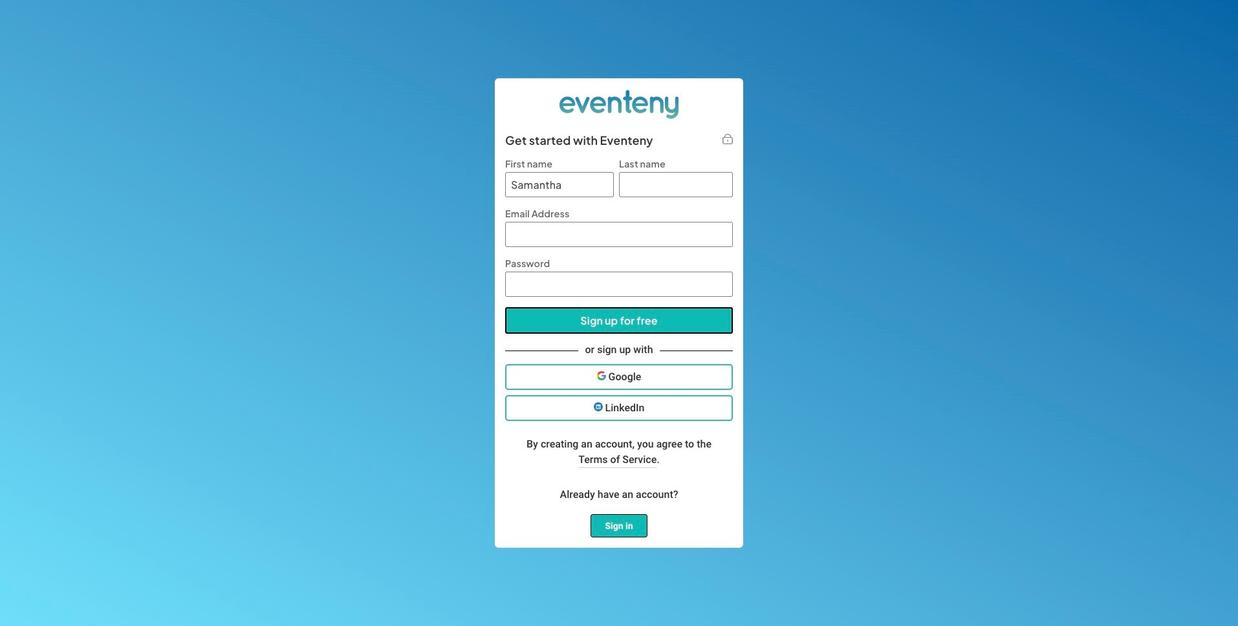 Task type: vqa. For each thing, say whether or not it's contained in the screenshot.
2nd Optional text field from the top
no



Task type: locate. For each thing, give the bounding box(es) containing it.
None email field
[[505, 222, 733, 247]]

linkedin image
[[594, 402, 603, 411]]

None submit
[[505, 308, 733, 334]]

None password field
[[505, 272, 733, 297]]

None text field
[[505, 172, 614, 198], [619, 172, 733, 198], [505, 172, 614, 198], [619, 172, 733, 198]]

google signup image
[[597, 371, 606, 380]]



Task type: describe. For each thing, give the bounding box(es) containing it.
eventeny logo image
[[556, 78, 682, 130]]

secure form image
[[723, 134, 733, 144]]



